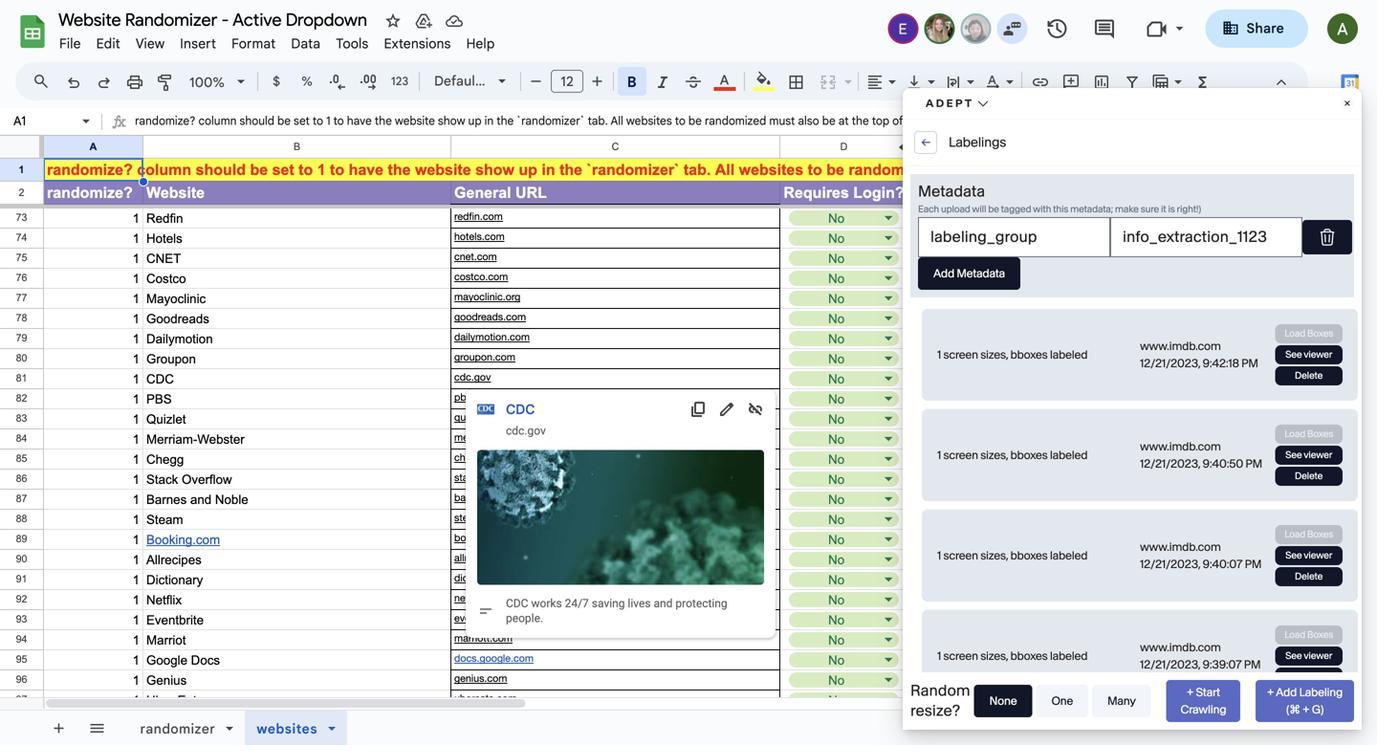Task type: describe. For each thing, give the bounding box(es) containing it.
$3,650+ 1 bd
[[1030, 159, 1147, 185]]

dishwasher
[[842, 279, 926, 300]]

bds for $6,500+
[[1196, 186, 1219, 204]]

$6,750+
[[683, 708, 733, 727]]

three dimensional image for $2,386+
[[691, 256, 702, 268]]

bds down $10,250+
[[1102, 447, 1125, 465]]

conditioning
[[866, 517, 954, 537]]

home loans link
[[167, 12, 283, 63]]

building photo 2 image
[[92, 555, 448, 745]]

zen hollywood | 1825 n las palmas, north hollywood, ca
[[1030, 209, 1298, 250]]

chevron down image up visit
[[844, 95, 859, 110]]

chevron down image left remove
[[433, 156, 449, 171]]

overview button
[[821, 196, 903, 250]]

nearby schools button
[[1105, 196, 1229, 250]]

bd inside $1,950+ studio $1,950+ 1 bd
[[1095, 708, 1111, 727]]

save button
[[1131, 12, 1187, 35]]

$17,200+
[[1030, 447, 1088, 465]]

beverly
[[731, 470, 777, 488]]

ca inside respara brentwood | 11600 dunstan way, los angeles, ca
[[1086, 493, 1103, 511]]

ca inside respara brentwood 11600 dunstan way, los angeles, ca 90049
[[1065, 87, 1085, 108]]

$8,495+
[[778, 708, 828, 727]]

2 for $8,495+
[[831, 708, 839, 727]]

1 $1,950+ from the top
[[1030, 681, 1102, 708]]

bds for $4,475+
[[1095, 186, 1117, 204]]

wilshire
[[855, 470, 905, 488]]

advertise
[[1165, 27, 1232, 47]]

request a tour
[[1104, 152, 1217, 173]]

appliances dishwasher dryer garbage disposal microwave oven oven range refrigerator washer
[[823, 255, 965, 481]]

close image
[[1301, 16, 1324, 39]]

refrigerator
[[842, 434, 928, 455]]

| for $3,650+ 1 bd
[[1127, 209, 1134, 227]]

$4,475+
[[1030, 186, 1080, 204]]

rent
[[69, 27, 102, 47]]

loading image
[[806, 105, 821, 120]]

main navigation
[[0, 0, 1378, 77]]

more image
[[1210, 14, 1229, 33]]

hardwood
[[842, 573, 917, 594]]

disposal
[[907, 331, 965, 352]]

buy
[[15, 27, 42, 47]]

las
[[1185, 209, 1206, 227]]

500 of 7573 homes
[[32, 152, 161, 171]]

sentral beverly hills | 6401 wilshire blvd, los angeles, ca link
[[683, 468, 1007, 511]]

range
[[842, 409, 886, 429]]

three dimensional image
[[691, 518, 702, 529]]

zen hollywood image
[[1023, 0, 1362, 153]]

blvd,
[[909, 470, 939, 488]]

dunstan inside respara brentwood | 11600 dunstan way, los angeles, ca
[[1210, 470, 1263, 488]]

remove boundary button
[[467, 144, 645, 183]]

way, inside respara brentwood | 11600 dunstan way, los angeles, ca
[[1266, 470, 1296, 488]]

flooring
[[823, 549, 885, 569]]

garbage
[[842, 331, 903, 352]]

oven
[[842, 383, 879, 403]]

3 inside $10,250+ 2 bds $17,200+ 3 bds
[[1091, 447, 1099, 465]]

minus image
[[614, 699, 634, 719]]

building photo 1 image
[[92, 0, 808, 551]]

ca inside filters element
[[109, 93, 127, 111]]

los inside respara brentwood 11600 dunstan way, los angeles, ca 90049
[[973, 87, 998, 108]]

save
[[1154, 13, 1187, 33]]

$5,200+ studio
[[683, 681, 820, 708]]

1 inside filters element
[[1249, 93, 1257, 112]]

oven
[[923, 357, 958, 377]]

brentwood for respara brentwood | 11600 dunstan way, los angeles, ca
[[1085, 470, 1154, 488]]

sentral beverly hills | 6401 wilshire blvd, los angeles, ca
[[683, 470, 964, 511]]

finder
[[342, 27, 385, 47]]

90049
[[1089, 87, 1133, 108]]

$6,750+ 1 bd
[[683, 708, 764, 727]]

features
[[966, 212, 1028, 233]]

building photo 3 image
[[452, 555, 808, 745]]

nearby
[[1112, 212, 1164, 233]]

flooring hardwood
[[823, 549, 917, 594]]

save this home button for $1,950+ studio
[[1309, 506, 1362, 560]]

$5,200+
[[683, 681, 754, 708]]

los angeles ca
[[28, 93, 127, 111]]

7573
[[78, 152, 110, 171]]

chevron down image down main navigation
[[685, 95, 700, 110]]

remove tag image
[[135, 95, 150, 110]]

los inside respara brentwood | 11600 dunstan way, los angeles, ca
[[1300, 470, 1321, 488]]

heart image
[[1131, 14, 1150, 33]]

los inside filters element
[[28, 93, 50, 111]]

save this home image for $2,386+ studio
[[977, 253, 1007, 281]]

neighborhood button
[[1229, 196, 1348, 250]]

external navigation image
[[1079, 111, 1094, 126]]

los inside sentral beverly hills | 6401 wilshire blvd, los angeles, ca
[[942, 470, 964, 488]]

filters element
[[0, 77, 1378, 129]]

$3,650+
[[1030, 159, 1102, 185]]

map region
[[0, 0, 775, 745]]

advertise link
[[1152, 12, 1245, 63]]

3d for $2,386+
[[705, 254, 720, 270]]

respara for respara brentwood 11600 dunstan way, los angeles, ca 90049
[[823, 55, 916, 86]]

zen
[[1030, 209, 1054, 227]]

chevron down image up remove
[[505, 95, 520, 110]]

overview
[[829, 212, 895, 233]]

cooling
[[823, 492, 880, 513]]

nearby schools
[[1112, 212, 1222, 233]]

close image
[[614, 157, 628, 170]]

respara for respara brentwood | 11600 dunstan way, los angeles, ca
[[1030, 470, 1081, 488]]

$3,416+
[[683, 447, 733, 465]]

speed
[[880, 630, 923, 650]]

$10,250+
[[1030, 420, 1112, 446]]

website
[[1015, 112, 1075, 133]]

chevron left image
[[808, 215, 823, 230]]

chevron down image left minus image
[[565, 705, 579, 719]]

11600 inside respara brentwood 11600 dunstan way, los angeles, ca 90049
[[823, 87, 867, 108]]

respara brentwood 11600 dunstan way, los angeles, ca 90049
[[823, 55, 1133, 108]]

or
[[882, 712, 898, 732]]

help link
[[1247, 12, 1307, 63]]

11600 inside respara brentwood | 11600 dunstan way, los angeles, ca
[[1168, 470, 1207, 488]]

2 for $4,475+
[[1084, 186, 1091, 204]]

3d tour for $2,386+
[[702, 254, 750, 270]]

north
[[1262, 209, 1298, 227]]

1 vertical spatial brentwood
[[926, 112, 1011, 133]]

rentals
[[1086, 27, 1138, 47]]

$2,386+ studio $3,416+ 1 bd
[[683, 420, 820, 465]]

save this home button for $10,250+ 2 bds
[[1309, 245, 1362, 299]]

angeles, inside sentral beverly hills | 6401 wilshire blvd, los angeles, ca
[[683, 493, 735, 511]]

saved
[[1261, 93, 1302, 112]]

manage rentals
[[1025, 27, 1138, 47]]

appliances
[[823, 255, 906, 276]]

balcony
[[902, 712, 957, 732]]

chevron right image
[[1270, 215, 1285, 230]]

$1,950+ studio $1,950+ 1 bd
[[1030, 681, 1168, 727]]

other
[[823, 662, 868, 682]]

tour for $2,386+
[[723, 254, 750, 270]]

home loans
[[180, 27, 270, 47]]

more
[[1233, 13, 1271, 33]]



Task type: vqa. For each thing, say whether or not it's contained in the screenshot.
name corresponding to Screen name
no



Task type: locate. For each thing, give the bounding box(es) containing it.
studio for $5,200+ studio
[[759, 681, 820, 708]]

policies button
[[1036, 196, 1105, 250]]

facts
[[911, 212, 947, 233]]

google image
[[5, 720, 68, 745]]

shortcuts
[[312, 733, 353, 745]]

| inside respara brentwood | 11600 dunstan way, los angeles, ca
[[1157, 470, 1165, 488]]

request left to on the right
[[869, 152, 931, 173]]

3d for $10,250+
[[1053, 254, 1068, 270]]

2 right $10,250+
[[1117, 420, 1128, 446]]

$8,495+ 2 bds
[[778, 708, 865, 727]]

bds for $8,495+
[[842, 708, 865, 727]]

brentwood inside respara brentwood | 11600 dunstan way, los angeles, ca
[[1085, 470, 1154, 488]]

1 vertical spatial way,
[[1266, 470, 1296, 488]]

1 horizontal spatial |
[[1127, 209, 1134, 227]]

save this home button for $3,650+ 1 bd
[[1309, 0, 1362, 37]]

angeles,
[[1002, 87, 1061, 108], [683, 493, 735, 511], [1030, 493, 1083, 511]]

ca down '$17,200+'
[[1086, 493, 1103, 511]]

0 horizontal spatial way,
[[935, 87, 969, 108]]

save this home image
[[1324, 0, 1355, 19], [977, 253, 1007, 281], [1324, 253, 1355, 281]]

bds up hollywood
[[1095, 186, 1117, 204]]

way, inside respara brentwood 11600 dunstan way, los angeles, ca 90049
[[935, 87, 969, 108]]

sell link
[[115, 12, 167, 63]]

3d tour for $10,250+
[[1050, 254, 1097, 270]]

1 horizontal spatial way,
[[1266, 470, 1296, 488]]

internet
[[927, 630, 984, 650]]

1 vertical spatial 3
[[1091, 447, 1099, 465]]

studio for $1,950+ studio $1,950+ 1 bd
[[1106, 681, 1168, 708]]

angeles, down '$17,200+'
[[1030, 493, 1083, 511]]

apply
[[955, 152, 997, 173]]

3
[[1185, 186, 1192, 204], [1091, 447, 1099, 465]]

1 horizontal spatial request
[[1104, 152, 1166, 173]]

0 horizontal spatial 3
[[1091, 447, 1099, 465]]

0 horizontal spatial 2
[[831, 708, 839, 727]]

$4,475+ 2 bds
[[1030, 186, 1117, 204]]

request inside request to apply button
[[869, 152, 931, 173]]

2 vertical spatial 2
[[831, 708, 839, 727]]

home inside main navigation
[[180, 27, 223, 47]]

6401
[[821, 470, 852, 488]]

1 vertical spatial dunstan
[[1210, 470, 1263, 488]]

request
[[869, 152, 931, 173], [1104, 152, 1166, 173]]

bds down furnished
[[842, 708, 865, 727]]

request for request a tour
[[1104, 152, 1166, 173]]

zen hollywood | 1825 n las palmas, north hollywood, ca link
[[1030, 207, 1355, 250]]

3 up the las at the top right of page
[[1185, 186, 1192, 204]]

home left loans
[[180, 27, 223, 47]]

1 vertical spatial 2
[[1117, 420, 1128, 446]]

save this home image right "help" 'link'
[[1324, 0, 1355, 19]]

microwave
[[842, 357, 919, 377]]

ca up external navigation icon at the top right of the page
[[1065, 87, 1085, 108]]

ca inside sentral beverly hills | 6401 wilshire blvd, los angeles, ca
[[739, 493, 756, 511]]

palmas,
[[1210, 209, 1258, 227]]

0 horizontal spatial |
[[810, 470, 817, 488]]

home inside filters element
[[1306, 93, 1347, 112]]

chevron down image down agent finder 'link'
[[385, 95, 400, 110]]

home right saved at the right top of page
[[1306, 93, 1347, 112]]

brentwood up visit respara brentwood website
[[922, 55, 1049, 86]]

0 vertical spatial brentwood
[[922, 55, 1049, 86]]

| for $10,250+ 2 bds
[[1157, 470, 1165, 488]]

0 horizontal spatial dunstan
[[871, 87, 931, 108]]

0 vertical spatial dunstan
[[871, 87, 931, 108]]

request inside "request a tour" 'button'
[[1104, 152, 1166, 173]]

0 vertical spatial home
[[180, 27, 223, 47]]

1 vertical spatial home
[[1306, 93, 1347, 112]]

0 vertical spatial 3
[[1185, 186, 1192, 204]]

request to apply button
[[823, 142, 1043, 184]]

angeles, up website on the right of the page
[[1002, 87, 1061, 108]]

brentwood inside respara brentwood 11600 dunstan way, los angeles, ca 90049
[[922, 55, 1049, 86]]

2 up hollywood
[[1084, 186, 1091, 204]]

save this home image for $10,250+ 2 bds
[[1324, 253, 1355, 281]]

1 horizontal spatial 11600
[[1168, 470, 1207, 488]]

1 saved home
[[1249, 93, 1347, 112]]

respara brentwood image
[[1023, 245, 1362, 414]]

schools
[[1168, 212, 1222, 233]]

los
[[973, 87, 998, 108], [28, 93, 50, 111], [942, 470, 964, 488], [1300, 470, 1321, 488]]

| down $10,250+ 2 bds $17,200+ 3 bds
[[1157, 470, 1165, 488]]

0 vertical spatial respara
[[823, 55, 916, 86]]

respara inside respara brentwood | 11600 dunstan way, los angeles, ca
[[1030, 470, 1081, 488]]

$10,250+ 2 bds $17,200+ 3 bds
[[1030, 420, 1167, 465]]

chevron down image up visit respara brentwood website
[[949, 95, 965, 110]]

1 horizontal spatial dunstan
[[1210, 470, 1263, 488]]

internet/satellite high-speed internet
[[823, 605, 984, 650]]

of
[[60, 152, 74, 171]]

2 $1,950+ from the top
[[1030, 708, 1080, 727]]

sentral beverly hills image
[[675, 245, 1015, 414]]

manage
[[1025, 27, 1082, 47]]

1 request from the left
[[869, 152, 931, 173]]

| inside zen hollywood | 1825 n las palmas, north hollywood, ca
[[1127, 209, 1134, 227]]

1 inside $1,950+ studio $1,950+ 1 bd
[[1084, 708, 1091, 727]]

clear field image
[[267, 95, 282, 110]]

respara brentwood | 11600 dunstan way, los angeles, ca link
[[1030, 468, 1355, 511]]

1 horizontal spatial chevron down image
[[949, 95, 965, 110]]

2 vertical spatial brentwood
[[1085, 470, 1154, 488]]

brentwood up apply
[[926, 112, 1011, 133]]

bd inside '$2,386+ studio $3,416+ 1 bd'
[[747, 447, 764, 465]]

tour for $10,250+
[[1071, 254, 1097, 270]]

plus image
[[614, 649, 634, 669]]

3d
[[705, 254, 720, 270], [1053, 254, 1068, 270], [705, 515, 720, 531]]

respara
[[823, 55, 916, 86], [860, 112, 922, 133], [1030, 470, 1081, 488]]

air
[[842, 517, 862, 537]]

1 horizontal spatial home
[[1306, 93, 1347, 112]]

1 vertical spatial 11600
[[1168, 470, 1207, 488]]

to
[[935, 152, 951, 173]]

2 vertical spatial respara
[[1030, 470, 1081, 488]]

a
[[1170, 152, 1180, 173]]

save this home image down features
[[977, 253, 1007, 281]]

2
[[1084, 186, 1091, 204], [1117, 420, 1128, 446], [831, 708, 839, 727]]

save this home image down neighborhood button
[[1324, 253, 1355, 281]]

$2,386+
[[683, 420, 754, 446]]

2 horizontal spatial |
[[1157, 470, 1165, 488]]

angeles
[[54, 93, 106, 111]]

angeles, inside respara brentwood 11600 dunstan way, los angeles, ca 90049
[[1002, 87, 1061, 108]]

save this home button for $2,386+ studio
[[962, 245, 1015, 299]]

0 horizontal spatial home
[[180, 27, 223, 47]]

2 three dimensional image from the left
[[1038, 256, 1050, 268]]

angeles, down sentral
[[683, 493, 735, 511]]

dryer
[[842, 305, 882, 326]]

studio for $2,386+ studio $3,416+ 1 bd
[[759, 420, 820, 446]]

furnished
[[842, 686, 913, 707]]

save this home image for $3,650+ 1 bd
[[1324, 0, 1355, 19]]

save this home button
[[1309, 0, 1362, 37], [962, 245, 1015, 299], [1309, 245, 1362, 299], [1309, 506, 1362, 560]]

hollywood,
[[1030, 232, 1100, 250]]

| left 1825
[[1127, 209, 1134, 227]]

ca down hollywood
[[1103, 232, 1120, 250]]

1 vertical spatial $1,950+
[[1030, 708, 1080, 727]]

ca left remove tag image
[[109, 93, 127, 111]]

2 inside $10,250+ 2 bds $17,200+ 3 bds
[[1117, 420, 1128, 446]]

high-
[[842, 630, 880, 650]]

dunstan
[[871, 87, 931, 108], [1210, 470, 1263, 488]]

0 vertical spatial way,
[[935, 87, 969, 108]]

cooling air conditioning
[[823, 492, 954, 537]]

1 chevron down image from the left
[[385, 95, 400, 110]]

0 horizontal spatial chevron down image
[[385, 95, 400, 110]]

1 three dimensional image from the left
[[691, 256, 702, 268]]

ca inside zen hollywood | 1825 n las palmas, north hollywood, ca
[[1103, 232, 1120, 250]]

request to apply
[[869, 152, 997, 173]]

1 horizontal spatial 3
[[1185, 186, 1192, 204]]

brentwood down $10,250+ 2 bds $17,200+ 3 bds
[[1085, 470, 1154, 488]]

1 saved home link
[[1239, 78, 1357, 126]]

studio
[[759, 420, 820, 446], [759, 681, 820, 708], [1106, 681, 1168, 708]]

save this home image
[[1324, 514, 1355, 542]]

visit
[[823, 112, 856, 133]]

respara right visit
[[860, 112, 922, 133]]

homes
[[114, 152, 161, 171]]

loading...
[[820, 101, 884, 120]]

tour
[[1184, 152, 1217, 173]]

1 horizontal spatial 2
[[1084, 186, 1091, 204]]

2 left the patio
[[831, 708, 839, 727]]

studio inside $1,950+ studio $1,950+ 1 bd
[[1106, 681, 1168, 708]]

request for request to apply
[[869, 152, 931, 173]]

loans
[[227, 27, 270, 47]]

patio
[[842, 712, 878, 732]]

bds up the las at the top right of page
[[1196, 186, 1219, 204]]

1 vertical spatial respara
[[860, 112, 922, 133]]

brentwood for respara brentwood 11600 dunstan way, los angeles, ca 90049
[[922, 55, 1049, 86]]

neighborhood
[[1237, 212, 1341, 233]]

respara up loading...
[[823, 55, 916, 86]]

units
[[917, 686, 953, 707]]

chevron down image
[[505, 95, 520, 110], [685, 95, 700, 110], [844, 95, 859, 110], [433, 156, 449, 171], [565, 705, 579, 719]]

remove
[[484, 155, 538, 173]]

angeles, inside respara brentwood | 11600 dunstan way, los angeles, ca
[[1030, 493, 1083, 511]]

manage rentals link
[[1011, 12, 1152, 63]]

search image
[[270, 95, 285, 110]]

bds up respara brentwood | 11600 dunstan way, los angeles, ca
[[1133, 420, 1167, 446]]

bds for $10,250+
[[1133, 420, 1167, 446]]

0 vertical spatial 11600
[[823, 87, 867, 108]]

respara inside respara brentwood 11600 dunstan way, los angeles, ca 90049
[[823, 55, 916, 86]]

visit respara brentwood website link
[[823, 111, 1271, 134]]

sentral
[[683, 470, 727, 488]]

three dimensional image for $10,250+
[[1038, 256, 1050, 268]]

3 down $10,250+
[[1091, 447, 1099, 465]]

ca
[[1065, 87, 1085, 108], [109, 93, 127, 111], [1103, 232, 1120, 250], [739, 493, 756, 511], [1086, 493, 1103, 511]]

village at sherman oaks image
[[675, 506, 1015, 675]]

chevron down image
[[385, 95, 400, 110], [949, 95, 965, 110]]

hills
[[780, 470, 807, 488]]

2 horizontal spatial 2
[[1117, 420, 1128, 446]]

1 horizontal spatial three dimensional image
[[1038, 256, 1050, 268]]

315 w. 5th street image
[[1023, 506, 1362, 675]]

0 vertical spatial $1,950+
[[1030, 681, 1102, 708]]

| inside sentral beverly hills | 6401 wilshire blvd, los angeles, ca
[[810, 470, 817, 488]]

washer
[[842, 460, 896, 481]]

0 vertical spatial 2
[[1084, 186, 1091, 204]]

1 inside '$2,386+ studio $3,416+ 1 bd'
[[736, 447, 744, 465]]

| right 'hills'
[[810, 470, 817, 488]]

1
[[1249, 93, 1257, 112], [1106, 159, 1117, 185], [736, 447, 744, 465], [736, 708, 744, 727], [1084, 708, 1091, 727]]

ca down beverly on the bottom right of the page
[[739, 493, 756, 511]]

dunstan inside respara brentwood 11600 dunstan way, los angeles, ca 90049
[[871, 87, 931, 108]]

2 chevron down image from the left
[[949, 95, 965, 110]]

boundary
[[541, 155, 607, 173]]

zillow building page image
[[823, 11, 936, 35]]

$1,950+
[[1030, 681, 1102, 708], [1030, 708, 1080, 727]]

500
[[32, 152, 56, 171]]

sell
[[129, 27, 153, 47]]

facts & features button
[[903, 196, 1036, 253]]

0 horizontal spatial three dimensional image
[[691, 256, 702, 268]]

respara down '$17,200+'
[[1030, 470, 1081, 488]]

0 horizontal spatial 11600
[[823, 87, 867, 108]]

0 horizontal spatial request
[[869, 152, 931, 173]]

advertisement region
[[675, 0, 1015, 237]]

2 for $10,250+
[[1117, 420, 1128, 446]]

keyboard
[[270, 733, 310, 745]]

way,
[[935, 87, 969, 108], [1266, 470, 1296, 488]]

facts & features
[[911, 212, 1028, 233]]

studio inside '$2,386+ studio $3,416+ 1 bd'
[[759, 420, 820, 446]]

request up '$6,500+'
[[1104, 152, 1166, 173]]

2 request from the left
[[1104, 152, 1166, 173]]

policies
[[1044, 212, 1097, 233]]

respara inside 'visit respara brentwood website' link
[[860, 112, 922, 133]]

three dimensional image
[[691, 256, 702, 268], [1038, 256, 1050, 268]]

3d tour
[[702, 254, 750, 270], [1050, 254, 1097, 270], [702, 515, 750, 531]]



